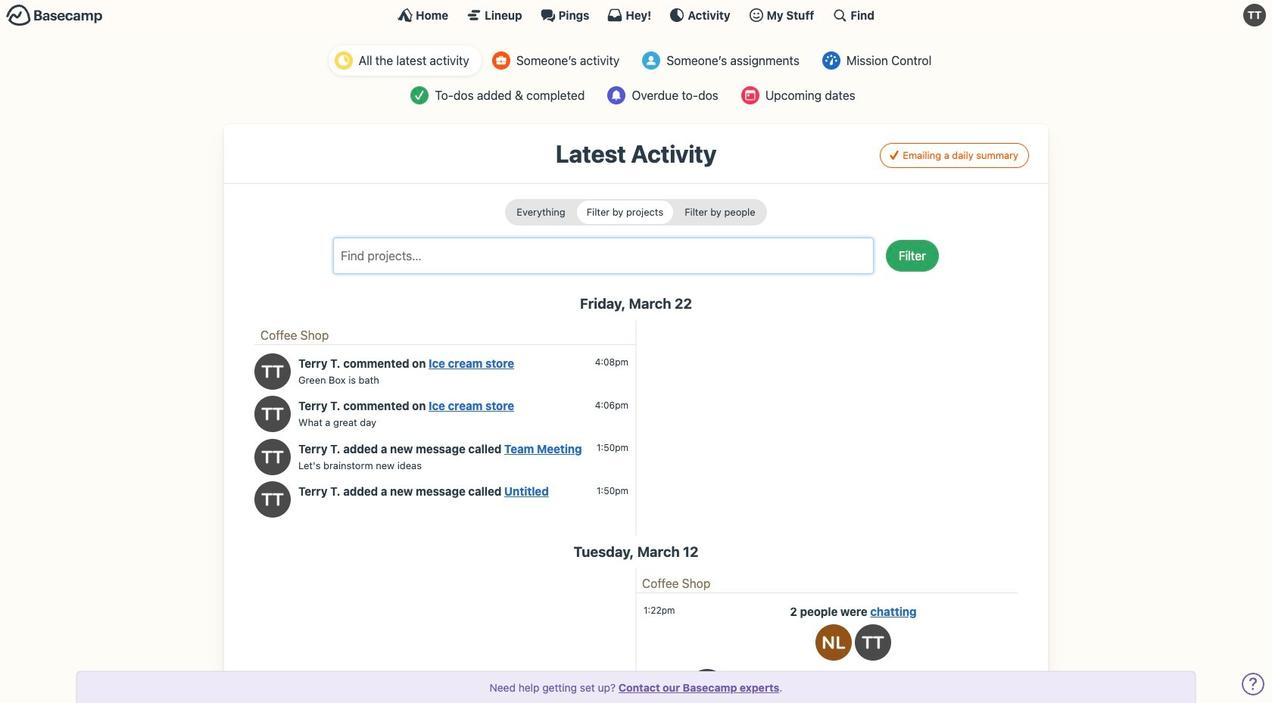 Task type: describe. For each thing, give the bounding box(es) containing it.
natalie lubich image
[[816, 625, 852, 661]]

activity report image
[[334, 51, 353, 70]]

terry turtle image for 11:20am element
[[689, 669, 725, 703]]

Type the names of projects whose activity you'd like to see text field
[[340, 245, 843, 267]]

2 1:50pm element from the top
[[597, 485, 628, 496]]

main element
[[0, 0, 1272, 30]]

1 1:50pm element from the top
[[597, 442, 628, 454]]

1 horizontal spatial terry turtle image
[[1243, 4, 1266, 27]]

reminder image
[[607, 86, 626, 104]]



Task type: locate. For each thing, give the bounding box(es) containing it.
switch accounts image
[[6, 4, 103, 27]]

terry turtle image for 4:08pm element
[[254, 353, 291, 390]]

person report image
[[492, 51, 510, 70]]

terry turtle image for 4:06pm element
[[254, 396, 291, 433]]

terry turtle image
[[254, 353, 291, 390], [254, 396, 291, 433], [254, 439, 291, 475], [254, 482, 291, 518], [689, 669, 725, 703]]

None submit
[[507, 201, 575, 224], [577, 201, 673, 224], [675, 201, 765, 224], [507, 201, 575, 224], [577, 201, 673, 224], [675, 201, 765, 224]]

0 horizontal spatial terry turtle image
[[855, 625, 891, 661]]

11:20am element
[[644, 673, 679, 684]]

0 vertical spatial terry turtle image
[[1243, 4, 1266, 27]]

4:08pm element
[[595, 357, 628, 368]]

keyboard shortcut: ⌘ + / image
[[832, 8, 848, 23]]

1:22pm element
[[644, 605, 675, 616]]

filter activity group
[[505, 199, 767, 226]]

event image
[[741, 86, 759, 104]]

4:06pm element
[[595, 399, 628, 411]]

assignment image
[[642, 51, 660, 70]]

1 vertical spatial 1:50pm element
[[597, 485, 628, 496]]

1 vertical spatial terry turtle image
[[855, 625, 891, 661]]

0 vertical spatial 1:50pm element
[[597, 442, 628, 454]]

todo image
[[411, 86, 429, 104]]

1:50pm element
[[597, 442, 628, 454], [597, 485, 628, 496]]

terry turtle image
[[1243, 4, 1266, 27], [855, 625, 891, 661]]

gauge image
[[822, 51, 840, 70]]



Task type: vqa. For each thing, say whether or not it's contained in the screenshot.
Type the names of projects whose activity you'd like to see 'TEXT FIELD'
yes



